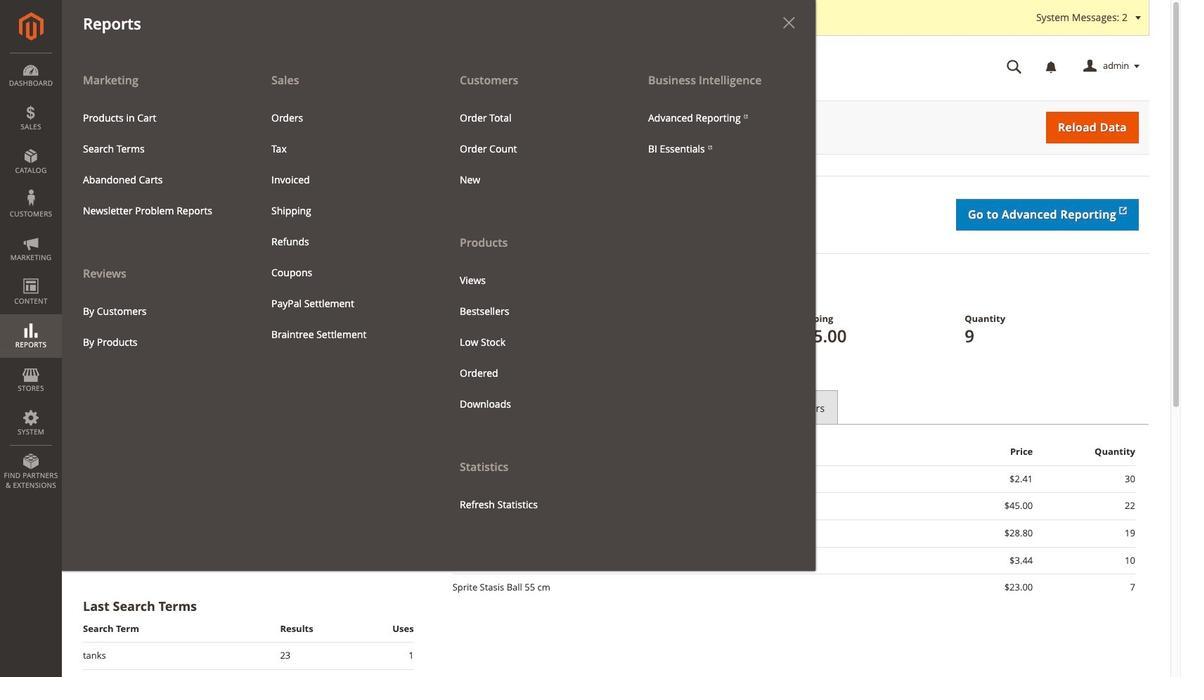 Task type: locate. For each thing, give the bounding box(es) containing it.
menu bar
[[0, 0, 816, 571]]

menu
[[62, 65, 816, 571], [62, 65, 250, 358], [439, 65, 627, 520], [72, 102, 240, 226], [261, 102, 428, 350], [449, 102, 617, 195], [638, 102, 805, 164], [449, 265, 617, 420], [72, 296, 240, 358]]



Task type: describe. For each thing, give the bounding box(es) containing it.
magento admin panel image
[[19, 12, 43, 41]]



